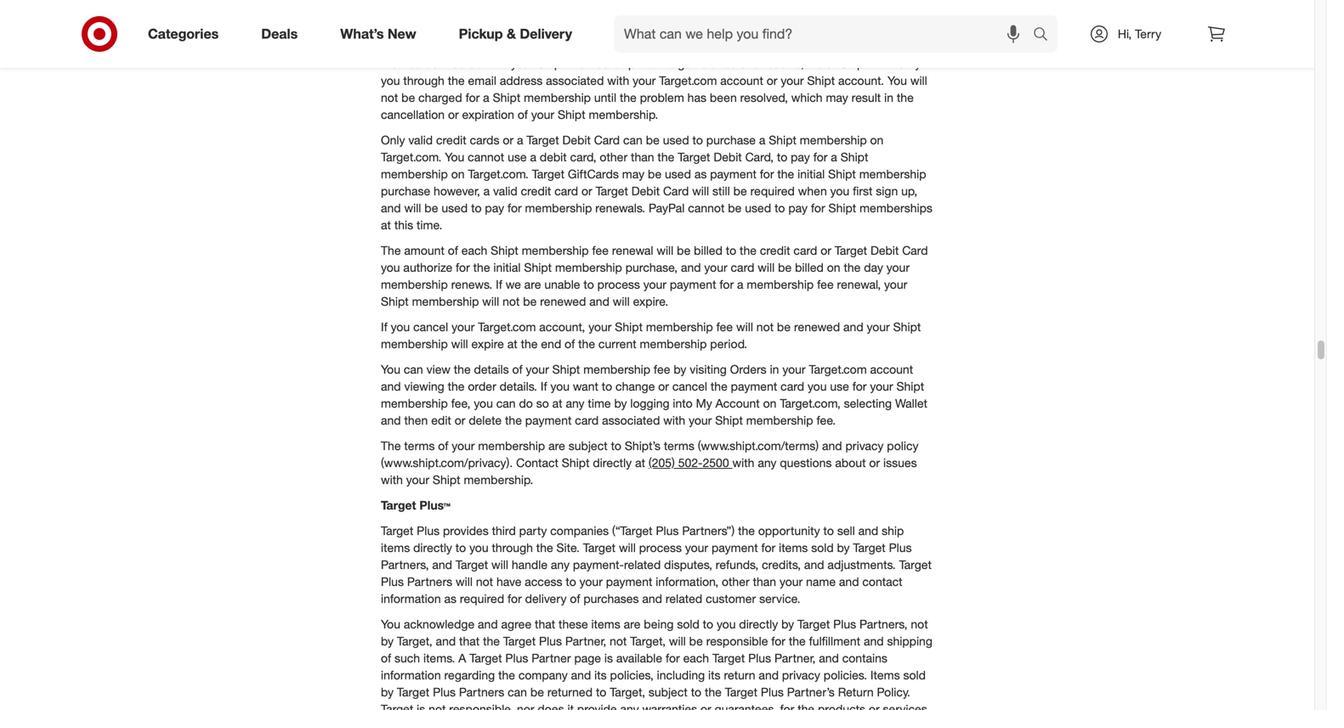 Task type: vqa. For each thing, say whether or not it's contained in the screenshot.
problem
yes



Task type: describe. For each thing, give the bounding box(es) containing it.
not left responsible,
[[429, 702, 446, 711]]

of inside target plus provides third party companies ("target plus partners") the opportunity to sell and ship items directly to you through the site. target will process your payment for items sold by target plus partners, and target will handle any payment-related disputes, refunds, credits, and adjustments. target plus partners will not have access to your payment information, other than your name and contact information as required for delivery of purchases and related customer service.
[[570, 592, 580, 607]]

orders
[[730, 362, 767, 377]]

1 vertical spatial purchase
[[381, 184, 430, 199]]

it
[[568, 702, 574, 711]]

what's
[[340, 26, 384, 42]]

including
[[657, 668, 705, 683]]

your up disputes, in the bottom right of the page
[[685, 541, 708, 556]]

0 horizontal spatial items
[[381, 541, 410, 556]]

plus up partner
[[539, 634, 562, 649]]

and down page at the left bottom
[[571, 668, 591, 683]]

and right return
[[759, 668, 779, 683]]

and left agree
[[478, 617, 498, 632]]

your right purchase,
[[705, 260, 728, 275]]

2500
[[703, 456, 729, 471]]

and up name
[[804, 558, 824, 573]]

fulfillment
[[809, 634, 861, 649]]

card inside the amount of each shipt membership fee renewal will be billed to the credit card or target debit card you authorize for the initial shipt membership purchase, and your card will be billed on the day your membership renews. if we are unable to process your payment for a membership fee renewal, your shipt membership will not be renewed and will expire.
[[902, 243, 928, 258]]

payment inside only valid credit cards or a target debit card can be used to purchase a shipt membership on target.com.  you cannot use a debit card, other than the target debit card, to pay for a shipt membership on target.com. target giftcards may be used as payment for the initial shipt membership purchase however, a valid credit card or target debit card will still be required when you first sign up, and will be used to pay for membership renewals. paypal cannot be used to pay for shipt memberships at this time.
[[710, 167, 757, 182]]

address
[[500, 73, 543, 88]]

other inside target plus provides third party companies ("target plus partners") the opportunity to sell and ship items directly to you through the site. target will process your payment for items sold by target plus partners, and target will handle any payment-related disputes, refunds, credits, and adjustments. target plus partners will not have access to your payment information, other than your name and contact information as required for delivery of purchases and related customer service.
[[722, 575, 750, 590]]

contains
[[843, 651, 888, 666]]

target, up the such
[[397, 634, 433, 649]]

membership down renews.
[[412, 294, 479, 309]]

or right cards
[[503, 133, 514, 148]]

use inside only valid credit cards or a target debit card can be used to purchase a shipt membership on target.com.  you cannot use a debit card, other than the target debit card, to pay for a shipt membership on target.com. target giftcards may be used as payment for the initial shipt membership purchase however, a valid credit card or target debit card will still be required when you first sign up, and will be used to pay for membership renewals. paypal cannot be used to pay for shipt memberships at this time.
[[508, 150, 527, 165]]

process inside target plus provides third party companies ("target plus partners") the opportunity to sell and ship items directly to you through the site. target will process your payment for items sold by target plus partners, and target will handle any payment-related disputes, refunds, credits, and adjustments. target plus partners will not have access to your payment information, other than your name and contact information as required for delivery of purchases and related customer service.
[[639, 541, 682, 556]]

and inside the terms of your membership are subject to shipt's terms (www.shipt.com/terms) and privacy policy (www.shipt.com/privacy). contact shipt directly at
[[822, 439, 842, 454]]

0 vertical spatial partner,
[[565, 634, 607, 649]]

you inside the you can view the details of your shipt membership fee by visiting orders in your target.com account and viewing the order details.  if you want to change or cancel the payment card you use for your shipt membership fee, you can do so at any time by logging into my account on target.com, selecting wallet and then edit or delete the payment card associated with your shipt membership fee.
[[381, 362, 401, 377]]

or up resolved,
[[767, 73, 778, 88]]

your up details.
[[526, 362, 549, 377]]

information,
[[656, 575, 719, 590]]

target plus™
[[381, 498, 451, 513]]

or down charged
[[448, 107, 459, 122]]

as inside target plus provides third party companies ("target plus partners") the opportunity to sell and ship items directly to you through the site. target will process your payment for items sold by target plus partners, and target will handle any payment-related disputes, refunds, credits, and adjustments. target plus partners will not have access to your payment information, other than your name and contact information as required for delivery of purchases and related customer service.
[[444, 592, 457, 607]]

directly inside target plus provides third party companies ("target plus partners") the opportunity to sell and ship items directly to you through the site. target will process your payment for items sold by target plus partners, and target will handle any payment-related disputes, refunds, credits, and adjustments. target plus partners will not have access to your payment information, other than your name and contact information as required for delivery of purchases and related customer service.
[[413, 541, 452, 556]]

your down the my on the right of page
[[689, 413, 712, 428]]

plus up company
[[505, 651, 528, 666]]

shipt inside with any questions about or issues with your shipt membership.
[[433, 473, 461, 488]]

you left want on the left of the page
[[551, 379, 570, 394]]

result
[[852, 90, 881, 105]]

and down provides
[[432, 558, 452, 573]]

do
[[519, 396, 533, 411]]

account
[[716, 396, 760, 411]]

for inside the you can view the details of your shipt membership fee by visiting orders in your target.com account and viewing the order details.  if you want to change or cancel the payment card you use for your shipt membership fee, you can do so at any time by logging into my account on target.com, selecting wallet and then edit or delete the payment card associated with your shipt membership fee.
[[853, 379, 867, 394]]

fee left renewal,
[[817, 277, 834, 292]]

1 its from the left
[[595, 668, 607, 683]]

initial inside the amount of each shipt membership fee renewal will be billed to the credit card or target debit card you authorize for the initial shipt membership purchase, and your card will be billed on the day your membership renews. if we are unable to process your payment for a membership fee renewal, your shipt membership will not be renewed and will expire.
[[494, 260, 521, 275]]

details
[[474, 362, 509, 377]]

purchase,
[[626, 260, 678, 275]]

connected
[[425, 56, 482, 71]]

your up selecting
[[870, 379, 893, 394]]

can inside you acknowledge and agree that these items are being sold to you directly by target plus partners, not by target, and that the target plus partner, not target, will be responsible for the fulfillment and shipping of such items. a target plus partner page is available for each target plus partner, and contains information regarding the company and its policies, including its return and privacy policies. items sold by target plus partners can be returned to target, subject to the target plus partner's return policy. target is not responsible, nor does it provide any warranties or guarantees, for the products or ser
[[508, 685, 527, 700]]

0 horizontal spatial billed
[[694, 243, 723, 258]]

1 horizontal spatial card
[[663, 184, 689, 199]]

will inside you acknowledge and agree that these items are being sold to you directly by target plus partners, not by target, and that the target plus partner, not target, will be responsible for the fulfillment and shipping of such items. a target plus partner page is available for each target plus partner, and contains information regarding the company and its policies, including its return and privacy policies. items sold by target plus partners can be returned to target, subject to the target plus partner's return policy. target is not responsible, nor does it provide any warranties or guarantees, for the products or ser
[[669, 634, 686, 649]]

with right 'arise'
[[823, 39, 845, 54]]

what's new link
[[326, 15, 438, 53]]

card up target.com,
[[781, 379, 805, 394]]

membership up account,
[[522, 243, 589, 258]]

cancel inside the you can view the details of your shipt membership fee by visiting orders in your target.com account and viewing the order details.  if you want to change or cancel the payment card you use for your shipt membership fee, you can do so at any time by logging into my account on target.com, selecting wallet and then edit or delete the payment card associated with your shipt membership fee.
[[673, 379, 708, 394]]

expire
[[472, 337, 504, 352]]

with down (www.shipt.com/terms)
[[733, 456, 755, 471]]

cost
[[565, 39, 588, 54]]

your down purchase,
[[644, 277, 667, 292]]

plus up acknowledge
[[381, 575, 404, 590]]

provide
[[577, 702, 617, 711]]

0 vertical spatial purchase
[[707, 133, 756, 148]]

membership up then
[[381, 396, 448, 411]]

your down address
[[531, 107, 555, 122]]

membership down which
[[800, 133, 867, 148]]

or down giftcards
[[582, 184, 592, 199]]

wallet
[[895, 396, 928, 411]]

2 vertical spatial sold
[[904, 668, 926, 683]]

each inside the amount of each shipt membership fee renewal will be billed to the credit card or target debit card you authorize for the initial shipt membership purchase, and your card will be billed on the day your membership renews. if we are unable to process your payment for a membership fee renewal, your shipt membership will not be renewed and will expire.
[[462, 243, 488, 258]]

may inside only valid credit cards or a target debit card can be used to purchase a shipt membership on target.com.  you cannot use a debit card, other than the target debit card, to pay for a shipt membership on target.com. target giftcards may be used as payment for the initial shipt membership purchase however, a valid credit card or target debit card will still be required when you first sign up, and will be used to pay for membership renewals. paypal cannot be used to pay for shipt memberships at this time.
[[622, 167, 645, 182]]

each inside you acknowledge and agree that these items are being sold to you directly by target plus partners, not by target, and that the target plus partner, not target, will be responsible for the fulfillment and shipping of such items. a target plus partner page is available for each target plus partner, and contains information regarding the company and its policies, including its return and privacy policies. items sold by target plus partners can be returned to target, subject to the target plus partner's return policy. target is not responsible, nor does it provide any warranties or guarantees, for the products or ser
[[683, 651, 709, 666]]

your down resolve,
[[781, 73, 804, 88]]

membership inside the terms of your membership are subject to shipt's terms (www.shipt.com/terms) and privacy policy (www.shipt.com/privacy). contact shipt directly at
[[478, 439, 545, 454]]

to inside the terms of your membership are subject to shipt's terms (www.shipt.com/terms) and privacy policy (www.shipt.com/privacy). contact shipt directly at
[[611, 439, 622, 454]]

to inside the you can view the details of your shipt membership fee by visiting orders in your target.com account and viewing the order details.  if you want to change or cancel the payment card you use for your shipt membership fee, you can do so at any time by logging into my account on target.com, selecting wallet and then edit or delete the payment card associated with your shipt membership fee.
[[602, 379, 612, 394]]

you inside target plus provides third party companies ("target plus partners") the opportunity to sell and ship items directly to you through the site. target will process your payment for items sold by target plus partners, and target will handle any payment-related disputes, refunds, credits, and adjustments. target plus partners will not have access to your payment information, other than your name and contact information as required for delivery of purchases and related customer service.
[[469, 541, 489, 556]]

order
[[468, 379, 496, 394]]

memberships
[[860, 201, 933, 216]]

search
[[1026, 27, 1066, 44]]

shipt's
[[625, 439, 661, 454]]

with up "email" at left top
[[486, 56, 508, 71]]

account.
[[839, 73, 884, 88]]

you down order
[[474, 396, 493, 411]]

delivery
[[520, 26, 572, 42]]

a
[[459, 651, 466, 666]]

plus up guarantees,
[[761, 685, 784, 700]]

What can we help you find? suggestions appear below search field
[[614, 15, 1037, 53]]

want
[[573, 379, 599, 394]]

used down problem
[[663, 133, 689, 148]]

party
[[519, 524, 547, 539]]

and up "contains"
[[864, 634, 884, 649]]

you inside only valid credit cards or a target debit card can be used to purchase a shipt membership on target.com.  you cannot use a debit card, other than the target debit card, to pay for a shipt membership on target.com. target giftcards may be used as payment for the initial shipt membership purchase however, a valid credit card or target debit card will still be required when you first sign up, and will be used to pay for membership renewals. paypal cannot be used to pay for shipt memberships at this time.
[[831, 184, 850, 199]]

or left if
[[695, 39, 706, 54]]

your down credits,
[[780, 575, 803, 590]]

be inside if there are changes related to the cost of the membership or if any problems arise with your payment method connected with your shipt membership that target is unable to resolve, we or shipt will notify you through the email address associated with your target.com account or your shipt account. you will not be charged for a shipt membership until the problem has been resolved, which may result in the cancellation or expiration of your shipt membership.
[[401, 90, 415, 105]]

can up viewing at bottom
[[404, 362, 423, 377]]

target.com inside if there are changes related to the cost of the membership or if any problems arise with your payment method connected with your shipt membership that target is unable to resolve, we or shipt will notify you through the email address associated with your target.com account or your shipt account. you will not be charged for a shipt membership until the problem has been resolved, which may result in the cancellation or expiration of your shipt membership.
[[659, 73, 717, 88]]

payment-
[[573, 558, 624, 573]]

card down time
[[575, 413, 599, 428]]

card down when
[[794, 243, 818, 258]]

membership down giftcards
[[525, 201, 592, 216]]

debit left card,
[[714, 150, 742, 165]]

used down card,
[[745, 201, 771, 216]]

target plus provides third party companies ("target plus partners") the opportunity to sell and ship items directly to you through the site. target will process your payment for items sold by target plus partners, and target will handle any payment-related disputes, refunds, credits, and adjustments. target plus partners will not have access to your payment information, other than your name and contact information as required for delivery of purchases and related customer service.
[[381, 524, 932, 607]]

your right renewal,
[[884, 277, 908, 292]]

your up the current
[[589, 320, 612, 335]]

opportunity
[[758, 524, 820, 539]]

1 horizontal spatial cannot
[[688, 201, 725, 216]]

0 horizontal spatial sold
[[677, 617, 700, 632]]

1 horizontal spatial credit
[[521, 184, 551, 199]]

membership down the renewal
[[555, 260, 622, 275]]

0 horizontal spatial card
[[594, 133, 620, 148]]

payment inside if there are changes related to the cost of the membership or if any problems arise with your payment method connected with your shipt membership that target is unable to resolve, we or shipt will notify you through the email address associated with your target.com account or your shipt account. you will not be charged for a shipt membership until the problem has been resolved, which may result in the cancellation or expiration of your shipt membership.
[[875, 39, 921, 54]]

renewed inside the amount of each shipt membership fee renewal will be billed to the credit card or target debit card you authorize for the initial shipt membership purchase, and your card will be billed on the day your membership renews. if we are unable to process your payment for a membership fee renewal, your shipt membership will not be renewed and will expire.
[[540, 294, 586, 309]]

plus up return
[[748, 651, 771, 666]]

visiting
[[690, 362, 727, 377]]

period.
[[710, 337, 748, 352]]

debit up paypal
[[632, 184, 660, 199]]

partner's
[[787, 685, 835, 700]]

if inside if there are changes related to the cost of the membership or if any problems arise with your payment method connected with your shipt membership that target is unable to resolve, we or shipt will notify you through the email address associated with your target.com account or your shipt account. you will not be charged for a shipt membership until the problem has been resolved, which may result in the cancellation or expiration of your shipt membership.
[[381, 39, 388, 54]]

does
[[538, 702, 564, 711]]

terry
[[1135, 26, 1162, 41]]

items.
[[423, 651, 455, 666]]

information inside target plus provides third party companies ("target plus partners") the opportunity to sell and ship items directly to you through the site. target will process your payment for items sold by target plus partners, and target will handle any payment-related disputes, refunds, credits, and adjustments. target plus partners will not have access to your payment information, other than your name and contact information as required for delivery of purchases and related customer service.
[[381, 592, 441, 607]]

payment down so
[[525, 413, 572, 428]]

renewed inside if you cancel your target.com account, your shipt membership fee will not be renewed and your shipt membership will expire at the end of the current membership period.
[[794, 320, 840, 335]]

hi, terry
[[1118, 26, 1162, 41]]

subject inside you acknowledge and agree that these items are being sold to you directly by target plus partners, not by target, and that the target plus partner, not target, will be responsible for the fulfillment and shipping of such items. a target plus partner page is available for each target plus partner, and contains information regarding the company and its policies, including its return and privacy policies. items sold by target plus partners can be returned to target, subject to the target plus partner's return policy. target is not responsible, nor does it provide any warranties or guarantees, for the products or ser
[[649, 685, 688, 700]]

membership up visiting
[[640, 337, 707, 352]]

plus up fulfillment at the bottom right
[[834, 617, 856, 632]]

view
[[427, 362, 451, 377]]

on down result
[[870, 133, 884, 148]]

at inside the terms of your membership are subject to shipt's terms (www.shipt.com/terms) and privacy policy (www.shipt.com/privacy). contact shipt directly at
[[635, 456, 645, 471]]

membership down only
[[381, 167, 448, 182]]

when
[[798, 184, 827, 199]]

not up available
[[610, 634, 627, 649]]

account,
[[539, 320, 585, 335]]

of inside if you cancel your target.com account, your shipt membership fee will not be renewed and your shipt membership will expire at the end of the current membership period.
[[565, 337, 575, 352]]

of inside the you can view the details of your shipt membership fee by visiting orders in your target.com account and viewing the order details.  if you want to change or cancel the payment card you use for your shipt membership fee, you can do so at any time by logging into my account on target.com, selecting wallet and then edit or delete the payment card associated with your shipt membership fee.
[[512, 362, 523, 377]]

day
[[864, 260, 884, 275]]

your up problem
[[633, 73, 656, 88]]

only
[[381, 133, 405, 148]]

arise
[[794, 39, 820, 54]]

or down return
[[869, 702, 880, 711]]

sign
[[876, 184, 898, 199]]

that inside if there are changes related to the cost of the membership or if any problems arise with your payment method connected with your shipt membership that target is unable to resolve, we or shipt will notify you through the email address associated with your target.com account or your shipt account. you will not be charged for a shipt membership until the problem has been resolved, which may result in the cancellation or expiration of your shipt membership.
[[639, 56, 659, 71]]

a inside if there are changes related to the cost of the membership or if any problems arise with your payment method connected with your shipt membership that target is unable to resolve, we or shipt will notify you through the email address associated with your target.com account or your shipt account. you will not be charged for a shipt membership until the problem has been resolved, which may result in the cancellation or expiration of your shipt membership.
[[483, 90, 490, 105]]

categories
[[148, 26, 219, 42]]

membership down address
[[524, 90, 591, 105]]

membership down expire.
[[646, 320, 713, 335]]

contact
[[863, 575, 903, 590]]

any inside you acknowledge and agree that these items are being sold to you directly by target plus partners, not by target, and that the target plus partner, not target, will be responsible for the fulfillment and shipping of such items. a target plus partner page is available for each target plus partner, and contains information regarding the company and its policies, including its return and privacy policies. items sold by target plus partners can be returned to target, subject to the target plus partner's return policy. target is not responsible, nor does it provide any warranties or guarantees, for the products or ser
[[620, 702, 639, 711]]

any inside if there are changes related to the cost of the membership or if any problems arise with your payment method connected with your shipt membership that target is unable to resolve, we or shipt will notify you through the email address associated with your target.com account or your shipt account. you will not be charged for a shipt membership until the problem has been resolved, which may result in the cancellation or expiration of your shipt membership.
[[719, 39, 737, 54]]

on inside the you can view the details of your shipt membership fee by visiting orders in your target.com account and viewing the order details.  if you want to change or cancel the payment card you use for your shipt membership fee, you can do so at any time by logging into my account on target.com, selecting wallet and then edit or delete the payment card associated with your shipt membership fee.
[[763, 396, 777, 411]]

card,
[[745, 150, 774, 165]]

unable inside if there are changes related to the cost of the membership or if any problems arise with your payment method connected with your shipt membership that target is unable to resolve, we or shipt will notify you through the email address associated with your target.com account or your shipt account. you will not be charged for a shipt membership until the problem has been resolved, which may result in the cancellation or expiration of your shipt membership.
[[710, 56, 746, 71]]

deals link
[[247, 15, 319, 53]]

you inside you acknowledge and agree that these items are being sold to you directly by target plus partners, not by target, and that the target plus partner, not target, will be responsible for the fulfillment and shipping of such items. a target plus partner page is available for each target plus partner, and contains information regarding the company and its policies, including its return and privacy policies. items sold by target plus partners can be returned to target, subject to the target plus partner's return policy. target is not responsible, nor does it provide any warranties or guarantees, for the products or ser
[[717, 617, 736, 632]]

through inside if there are changes related to the cost of the membership or if any problems arise with your payment method connected with your shipt membership that target is unable to resolve, we or shipt will notify you through the email address associated with your target.com account or your shipt account. you will not be charged for a shipt membership until the problem has been resolved, which may result in the cancellation or expiration of your shipt membership.
[[403, 73, 445, 88]]

such
[[395, 651, 420, 666]]

products
[[818, 702, 866, 711]]

expiration
[[462, 107, 514, 122]]

plus right ("target
[[656, 524, 679, 539]]

is inside if there are changes related to the cost of the membership or if any problems arise with your payment method connected with your shipt membership that target is unable to resolve, we or shipt will notify you through the email address associated with your target.com account or your shipt account. you will not be charged for a shipt membership until the problem has been resolved, which may result in the cancellation or expiration of your shipt membership.
[[699, 56, 707, 71]]

handle
[[512, 558, 548, 573]]

contact
[[516, 456, 559, 471]]

membership up (www.shipt.com/terms)
[[746, 413, 813, 428]]

2 its from the left
[[708, 668, 721, 683]]

cancellation
[[381, 107, 445, 122]]

or down what can we help you find? suggestions appear below search field
[[826, 56, 837, 71]]

can left do
[[496, 396, 516, 411]]

on up the however,
[[451, 167, 465, 182]]

and inside if you cancel your target.com account, your shipt membership fee will not be renewed and your shipt membership will expire at the end of the current membership period.
[[844, 320, 864, 335]]

returned
[[548, 685, 593, 700]]

paypal
[[649, 201, 685, 216]]

debit inside the amount of each shipt membership fee renewal will be billed to the credit card or target debit card you authorize for the initial shipt membership purchase, and your card will be billed on the day your membership renews. if we are unable to process your payment for a membership fee renewal, your shipt membership will not be renewed and will expire.
[[871, 243, 899, 258]]

your right "day" on the top right
[[887, 260, 910, 275]]

membership up view
[[381, 337, 448, 352]]

refunds,
[[716, 558, 759, 573]]

0 vertical spatial valid
[[409, 133, 433, 148]]

membership up change
[[584, 362, 651, 377]]

logging
[[630, 396, 670, 411]]

(205) 502-2500
[[649, 456, 733, 471]]

debit up card,
[[563, 133, 591, 148]]

and up items. in the left bottom of the page
[[436, 634, 456, 649]]

membership down authorize at top left
[[381, 277, 448, 292]]

required inside target plus provides third party companies ("target plus partners") the opportunity to sell and ship items directly to you through the site. target will process your payment for items sold by target plus partners, and target will handle any payment-related disputes, refunds, credits, and adjustments. target plus partners will not have access to your payment information, other than your name and contact information as required for delivery of purchases and related customer service.
[[460, 592, 504, 607]]

my
[[696, 396, 712, 411]]

pay down when
[[789, 201, 808, 216]]

2 horizontal spatial related
[[666, 592, 703, 607]]

you inside if you cancel your target.com account, your shipt membership fee will not be renewed and your shipt membership will expire at the end of the current membership period.
[[391, 320, 410, 335]]

not inside the amount of each shipt membership fee renewal will be billed to the credit card or target debit card you authorize for the initial shipt membership purchase, and your card will be billed on the day your membership renews. if we are unable to process your payment for a membership fee renewal, your shipt membership will not be renewed and will expire.
[[503, 294, 520, 309]]

renewals.
[[596, 201, 646, 216]]

at inside the you can view the details of your shipt membership fee by visiting orders in your target.com account and viewing the order details.  if you want to change or cancel the payment card you use for your shipt membership fee, you can do so at any time by logging into my account on target.com, selecting wallet and then edit or delete the payment card associated with your shipt membership fee.
[[552, 396, 563, 411]]

used up paypal
[[665, 167, 691, 182]]

method
[[381, 56, 422, 71]]

if
[[709, 39, 715, 54]]

not inside if there are changes related to the cost of the membership or if any problems arise with your payment method connected with your shipt membership that target is unable to resolve, we or shipt will notify you through the email address associated with your target.com account or your shipt account. you will not be charged for a shipt membership until the problem has been resolved, which may result in the cancellation or expiration of your shipt membership.
[[381, 90, 398, 105]]

cards
[[470, 133, 500, 148]]

partners inside you acknowledge and agree that these items are being sold to you directly by target plus partners, not by target, and that the target plus partner, not target, will be responsible for the fulfillment and shipping of such items. a target plus partner page is available for each target plus partner, and contains information regarding the company and its policies, including its return and privacy policies. items sold by target plus partners can be returned to target, subject to the target plus partner's return policy. target is not responsible, nor does it provide any warranties or guarantees, for the products or ser
[[459, 685, 504, 700]]

current
[[599, 337, 637, 352]]

at inside if you cancel your target.com account, your shipt membership fee will not be renewed and your shipt membership will expire at the end of the current membership period.
[[507, 337, 518, 352]]

and right sell
[[859, 524, 879, 539]]

privacy inside the terms of your membership are subject to shipt's terms (www.shipt.com/terms) and privacy policy (www.shipt.com/privacy). contact shipt directly at
[[846, 439, 884, 454]]

or down fee,
[[455, 413, 466, 428]]

about
[[835, 456, 866, 471]]

site.
[[557, 541, 580, 556]]

categories link
[[134, 15, 240, 53]]

your inside the terms of your membership are subject to shipt's terms (www.shipt.com/terms) and privacy policy (www.shipt.com/privacy). contact shipt directly at
[[452, 439, 475, 454]]

1 vertical spatial partner,
[[775, 651, 816, 666]]

notify
[[892, 56, 921, 71]]

0 horizontal spatial that
[[459, 634, 480, 649]]

associated inside if there are changes related to the cost of the membership or if any problems arise with your payment method connected with your shipt membership that target is unable to resolve, we or shipt will notify you through the email address associated with your target.com account or your shipt account. you will not be charged for a shipt membership until the problem has been resolved, which may result in the cancellation or expiration of your shipt membership.
[[546, 73, 604, 88]]

1 horizontal spatial related
[[624, 558, 661, 573]]

your down payment-
[[580, 575, 603, 590]]

your up account.
[[849, 39, 872, 54]]

items inside you acknowledge and agree that these items are being sold to you directly by target plus partners, not by target, and that the target plus partner, not target, will be responsible for the fulfillment and shipping of such items. a target plus partner page is available for each target plus partner, and contains information regarding the company and its policies, including its return and privacy policies. items sold by target plus partners can be returned to target, subject to the target plus partner's return policy. target is not responsible, nor does it provide any warranties or guarantees, for the products or ser
[[591, 617, 621, 632]]

used down the however,
[[442, 201, 468, 216]]



Task type: locate. For each thing, give the bounding box(es) containing it.
required inside only valid credit cards or a target debit card can be used to purchase a shipt membership on target.com.  you cannot use a debit card, other than the target debit card, to pay for a shipt membership on target.com. target giftcards may be used as payment for the initial shipt membership purchase however, a valid credit card or target debit card will still be required when you first sign up, and will be used to pay for membership renewals. paypal cannot be used to pay for shipt memberships at this time.
[[751, 184, 795, 199]]

1 the from the top
[[381, 243, 401, 258]]

cancel
[[413, 320, 448, 335], [673, 379, 708, 394]]

1 horizontal spatial unable
[[710, 56, 746, 71]]

service.
[[759, 592, 801, 607]]

0 vertical spatial directly
[[593, 456, 632, 471]]

1 vertical spatial related
[[624, 558, 661, 573]]

0 horizontal spatial credit
[[436, 133, 467, 148]]

that up problem
[[639, 56, 659, 71]]

0 vertical spatial the
[[381, 243, 401, 258]]

by inside target plus provides third party companies ("target plus partners") the opportunity to sell and ship items directly to you through the site. target will process your payment for items sold by target plus partners, and target will handle any payment-related disputes, refunds, credits, and adjustments. target plus partners will not have access to your payment information, other than your name and contact information as required for delivery of purchases and related customer service.
[[837, 541, 850, 556]]

0 horizontal spatial renewed
[[540, 294, 586, 309]]

you up target.com,
[[808, 379, 827, 394]]

0 vertical spatial related
[[490, 39, 527, 54]]

if there are changes related to the cost of the membership or if any problems arise with your payment method connected with your shipt membership that target is unable to resolve, we or shipt will notify you through the email address associated with your target.com account or your shipt account. you will not be charged for a shipt membership until the problem has been resolved, which may result in the cancellation or expiration of your shipt membership.
[[381, 39, 928, 122]]

subject down time
[[569, 439, 608, 454]]

0 vertical spatial as
[[695, 167, 707, 182]]

2 horizontal spatial items
[[779, 541, 808, 556]]

valid
[[409, 133, 433, 148], [493, 184, 518, 199]]

2 vertical spatial related
[[666, 592, 703, 607]]

2 the from the top
[[381, 439, 401, 454]]

if inside the you can view the details of your shipt membership fee by visiting orders in your target.com account and viewing the order details.  if you want to change or cancel the payment card you use for your shipt membership fee, you can do so at any time by logging into my account on target.com, selecting wallet and then edit or delete the payment card associated with your shipt membership fee.
[[541, 379, 547, 394]]

of inside the terms of your membership are subject to shipt's terms (www.shipt.com/terms) and privacy policy (www.shipt.com/privacy). contact shipt directly at
[[438, 439, 448, 454]]

at inside only valid credit cards or a target debit card can be used to purchase a shipt membership on target.com.  you cannot use a debit card, other than the target debit card, to pay for a shipt membership on target.com. target giftcards may be used as payment for the initial shipt membership purchase however, a valid credit card or target debit card will still be required when you first sign up, and will be used to pay for membership renewals. paypal cannot be used to pay for shipt memberships at this time.
[[381, 218, 391, 233]]

changes
[[442, 39, 487, 54]]

1 vertical spatial membership.
[[464, 473, 533, 488]]

are
[[422, 39, 438, 54], [524, 277, 541, 292], [549, 439, 565, 454], [624, 617, 641, 632]]

of left the such
[[381, 651, 391, 666]]

partner, up page at the left bottom
[[565, 634, 607, 649]]

pickup & delivery
[[459, 26, 572, 42]]

membership. inside if there are changes related to the cost of the membership or if any problems arise with your payment method connected with your shipt membership that target is unable to resolve, we or shipt will notify you through the email address associated with your target.com account or your shipt account. you will not be charged for a shipt membership until the problem has been resolved, which may result in the cancellation or expiration of your shipt membership.
[[589, 107, 658, 122]]

fee inside if you cancel your target.com account, your shipt membership fee will not be renewed and your shipt membership will expire at the end of the current membership period.
[[717, 320, 733, 335]]

with inside the you can view the details of your shipt membership fee by visiting orders in your target.com account and viewing the order details.  if you want to change or cancel the payment card you use for your shipt membership fee, you can do so at any time by logging into my account on target.com, selecting wallet and then edit or delete the payment card associated with your shipt membership fee.
[[664, 413, 686, 428]]

you up the however,
[[445, 150, 465, 165]]

expire.
[[633, 294, 669, 309]]

at down "shipt's"
[[635, 456, 645, 471]]

cancel up view
[[413, 320, 448, 335]]

payment inside the amount of each shipt membership fee renewal will be billed to the credit card or target debit card you authorize for the initial shipt membership purchase, and your card will be billed on the day your membership renews. if we are unable to process your payment for a membership fee renewal, your shipt membership will not be renewed and will expire.
[[670, 277, 716, 292]]

1 horizontal spatial we
[[808, 56, 823, 71]]

and inside only valid credit cards or a target debit card can be used to purchase a shipt membership on target.com.  you cannot use a debit card, other than the target debit card, to pay for a shipt membership on target.com. target giftcards may be used as payment for the initial shipt membership purchase however, a valid credit card or target debit card will still be required when you first sign up, and will be used to pay for membership renewals. paypal cannot be used to pay for shipt memberships at this time.
[[381, 201, 401, 216]]

0 horizontal spatial initial
[[494, 260, 521, 275]]

target.com inside if you cancel your target.com account, your shipt membership fee will not be renewed and your shipt membership will expire at the end of the current membership period.
[[478, 320, 536, 335]]

page
[[574, 651, 601, 666]]

any inside target plus provides third party companies ("target plus partners") the opportunity to sell and ship items directly to you through the site. target will process your payment for items sold by target plus partners, and target will handle any payment-related disputes, refunds, credits, and adjustments. target plus partners will not have access to your payment information, other than your name and contact information as required for delivery of purchases and related customer service.
[[551, 558, 570, 573]]

1 horizontal spatial through
[[492, 541, 533, 556]]

1 vertical spatial cannot
[[688, 201, 725, 216]]

1 horizontal spatial purchase
[[707, 133, 756, 148]]

card
[[555, 184, 578, 199], [794, 243, 818, 258], [731, 260, 755, 275], [781, 379, 805, 394], [575, 413, 599, 428]]

questions
[[780, 456, 832, 471]]

plus down plus™
[[417, 524, 440, 539]]

the
[[381, 243, 401, 258], [381, 439, 401, 454]]

in inside the you can view the details of your shipt membership fee by visiting orders in your target.com account and viewing the order details.  if you want to change or cancel the payment card you use for your shipt membership fee, you can do so at any time by logging into my account on target.com, selecting wallet and then edit or delete the payment card associated with your shipt membership fee.
[[770, 362, 779, 377]]

warranties
[[642, 702, 697, 711]]

that
[[639, 56, 659, 71], [535, 617, 555, 632], [459, 634, 480, 649]]

1 horizontal spatial partners,
[[860, 617, 908, 632]]

1 terms from the left
[[404, 439, 435, 454]]

details.
[[500, 379, 537, 394]]

into
[[673, 396, 693, 411]]

related down information,
[[666, 592, 703, 607]]

0 vertical spatial than
[[631, 150, 654, 165]]

1 vertical spatial than
[[753, 575, 777, 590]]

partners inside target plus provides third party companies ("target plus partners") the opportunity to sell and ship items directly to you through the site. target will process your payment for items sold by target plus partners, and target will handle any payment-related disputes, refunds, credits, and adjustments. target plus partners will not have access to your payment information, other than your name and contact information as required for delivery of purchases and related customer service.
[[407, 575, 453, 590]]

1 horizontal spatial may
[[826, 90, 849, 105]]

shipt
[[537, 56, 565, 71], [840, 56, 868, 71], [807, 73, 835, 88], [493, 90, 521, 105], [558, 107, 586, 122], [769, 133, 797, 148], [841, 150, 869, 165], [828, 167, 856, 182], [829, 201, 857, 216], [491, 243, 519, 258], [524, 260, 552, 275], [381, 294, 409, 309], [615, 320, 643, 335], [893, 320, 921, 335], [552, 362, 580, 377], [897, 379, 924, 394], [715, 413, 743, 428], [562, 456, 590, 471], [433, 473, 461, 488]]

of inside you acknowledge and agree that these items are being sold to you directly by target plus partners, not by target, and that the target plus partner, not target, will be responsible for the fulfillment and shipping of such items. a target plus partner page is available for each target plus partner, and contains information regarding the company and its policies, including its return and privacy policies. items sold by target plus partners can be returned to target, subject to the target plus partner's return policy. target is not responsible, nor does it provide any warranties or guarantees, for the products or ser
[[381, 651, 391, 666]]

subject inside the terms of your membership are subject to shipt's terms (www.shipt.com/terms) and privacy policy (www.shipt.com/privacy). contact shipt directly at
[[569, 439, 608, 454]]

0 vertical spatial partners
[[407, 575, 453, 590]]

its left return
[[708, 668, 721, 683]]

pay down cards
[[485, 201, 504, 216]]

1 vertical spatial other
[[722, 575, 750, 590]]

1 vertical spatial in
[[770, 362, 779, 377]]

target.com up the expire
[[478, 320, 536, 335]]

1 horizontal spatial partner,
[[775, 651, 816, 666]]

used
[[663, 133, 689, 148], [665, 167, 691, 182], [442, 201, 468, 216], [745, 201, 771, 216]]

hi,
[[1118, 26, 1132, 41]]

associated down cost
[[546, 73, 604, 88]]

1 vertical spatial we
[[506, 277, 521, 292]]

can up nor
[[508, 685, 527, 700]]

the inside the amount of each shipt membership fee renewal will be billed to the credit card or target debit card you authorize for the initial shipt membership purchase, and your card will be billed on the day your membership renews. if we are unable to process your payment for a membership fee renewal, your shipt membership will not be renewed and will expire.
[[381, 243, 401, 258]]

been
[[710, 90, 737, 105]]

1 vertical spatial valid
[[493, 184, 518, 199]]

2 horizontal spatial that
[[639, 56, 659, 71]]

privacy up partner's
[[782, 668, 821, 683]]

information inside you acknowledge and agree that these items are being sold to you directly by target plus partners, not by target, and that the target plus partner, not target, will be responsible for the fulfillment and shipping of such items. a target plus partner page is available for each target plus partner, and contains information regarding the company and its policies, including its return and privacy policies. items sold by target plus partners can be returned to target, subject to the target plus partner's return policy. target is not responsible, nor does it provide any warranties or guarantees, for the products or ser
[[381, 668, 441, 683]]

through inside target plus provides third party companies ("target plus partners") the opportunity to sell and ship items directly to you through the site. target will process your payment for items sold by target plus partners, and target will handle any payment-related disputes, refunds, credits, and adjustments. target plus partners will not have access to your payment information, other than your name and contact information as required for delivery of purchases and related customer service.
[[492, 541, 533, 556]]

and down fulfillment at the bottom right
[[819, 651, 839, 666]]

each up renews.
[[462, 243, 488, 258]]

1 horizontal spatial valid
[[493, 184, 518, 199]]

giftcards
[[568, 167, 619, 182]]

plus
[[417, 524, 440, 539], [656, 524, 679, 539], [889, 541, 912, 556], [381, 575, 404, 590], [834, 617, 856, 632], [539, 634, 562, 649], [505, 651, 528, 666], [748, 651, 771, 666], [433, 685, 456, 700], [761, 685, 784, 700]]

any down policies,
[[620, 702, 639, 711]]

0 horizontal spatial related
[[490, 39, 527, 54]]

renewed up account,
[[540, 294, 586, 309]]

so
[[536, 396, 549, 411]]

1 vertical spatial each
[[683, 651, 709, 666]]

1 horizontal spatial cancel
[[673, 379, 708, 394]]

pay up when
[[791, 150, 810, 165]]

are left being
[[624, 617, 641, 632]]

the amount of each shipt membership fee renewal will be billed to the credit card or target debit card you authorize for the initial shipt membership purchase, and your card will be billed on the day your membership renews. if we are unable to process your payment for a membership fee renewal, your shipt membership will not be renewed and will expire.
[[381, 243, 928, 309]]

with up the until
[[607, 73, 629, 88]]

any inside the you can view the details of your shipt membership fee by visiting orders in your target.com account and viewing the order details.  if you want to change or cancel the payment card you use for your shipt membership fee, you can do so at any time by logging into my account on target.com, selecting wallet and then edit or delete the payment card associated with your shipt membership fee.
[[566, 396, 585, 411]]

of up details.
[[512, 362, 523, 377]]

associated inside the you can view the details of your shipt membership fee by visiting orders in your target.com account and viewing the order details.  if you want to change or cancel the payment card you use for your shipt membership fee, you can do so at any time by logging into my account on target.com, selecting wallet and then edit or delete the payment card associated with your shipt membership fee.
[[602, 413, 660, 428]]

partners, inside target plus provides third party companies ("target plus partners") the opportunity to sell and ship items directly to you through the site. target will process your payment for items sold by target plus partners, and target will handle any payment-related disputes, refunds, credits, and adjustments. target plus partners will not have access to your payment information, other than your name and contact information as required for delivery of purchases and related customer service.
[[381, 558, 429, 573]]

0 horizontal spatial partners
[[407, 575, 453, 590]]

2 vertical spatial directly
[[739, 617, 778, 632]]

associated down logging
[[602, 413, 660, 428]]

0 horizontal spatial subject
[[569, 439, 608, 454]]

you
[[888, 73, 907, 88], [445, 150, 465, 165], [381, 362, 401, 377], [381, 617, 401, 632]]

0 vertical spatial required
[[751, 184, 795, 199]]

0 horizontal spatial is
[[417, 702, 425, 711]]

payment up "refunds,"
[[712, 541, 758, 556]]

membership left renewal,
[[747, 277, 814, 292]]

0 vertical spatial may
[[826, 90, 849, 105]]

2 vertical spatial that
[[459, 634, 480, 649]]

1 vertical spatial initial
[[494, 260, 521, 275]]

delivery
[[525, 592, 567, 607]]

you inside if there are changes related to the cost of the membership or if any problems arise with your payment method connected with your shipt membership that target is unable to resolve, we or shipt will notify you through the email address associated with your target.com account or your shipt account. you will not be charged for a shipt membership until the problem has been resolved, which may result in the cancellation or expiration of your shipt membership.
[[888, 73, 907, 88]]

may inside if there are changes related to the cost of the membership or if any problems arise with your payment method connected with your shipt membership that target is unable to resolve, we or shipt will notify you through the email address associated with your target.com account or your shipt account. you will not be charged for a shipt membership until the problem has been resolved, which may result in the cancellation or expiration of your shipt membership.
[[826, 90, 849, 105]]

through down third
[[492, 541, 533, 556]]

0 horizontal spatial other
[[600, 150, 628, 165]]

process inside the amount of each shipt membership fee renewal will be billed to the credit card or target debit card you authorize for the initial shipt membership purchase, and your card will be billed on the day your membership renews. if we are unable to process your payment for a membership fee renewal, your shipt membership will not be renewed and will expire.
[[598, 277, 640, 292]]

fee inside the you can view the details of your shipt membership fee by visiting orders in your target.com account and viewing the order details.  if you want to change or cancel the payment card you use for your shipt membership fee, you can do so at any time by logging into my account on target.com, selecting wallet and then edit or delete the payment card associated with your shipt membership fee.
[[654, 362, 671, 377]]

amount
[[404, 243, 445, 258]]

then
[[404, 413, 428, 428]]

shipping
[[887, 634, 933, 649]]

you down notify
[[888, 73, 907, 88]]

initial inside only valid credit cards or a target debit card can be used to purchase a shipt membership on target.com.  you cannot use a debit card, other than the target debit card, to pay for a shipt membership on target.com. target giftcards may be used as payment for the initial shipt membership purchase however, a valid credit card or target debit card will still be required when you first sign up, and will be used to pay for membership renewals. paypal cannot be used to pay for shipt memberships at this time.
[[798, 167, 825, 182]]

1 horizontal spatial other
[[722, 575, 750, 590]]

regarding
[[444, 668, 495, 683]]

not inside if you cancel your target.com account, your shipt membership fee will not be renewed and your shipt membership will expire at the end of the current membership period.
[[757, 320, 774, 335]]

2 horizontal spatial sold
[[904, 668, 926, 683]]

0 horizontal spatial than
[[631, 150, 654, 165]]

we down 'arise'
[[808, 56, 823, 71]]

renewal
[[612, 243, 653, 258]]

2 information from the top
[[381, 668, 441, 683]]

1 vertical spatial subject
[[649, 685, 688, 700]]

we inside if there are changes related to the cost of the membership or if any problems arise with your payment method connected with your shipt membership that target is unable to resolve, we or shipt will notify you through the email address associated with your target.com account or your shipt account. you will not be charged for a shipt membership until the problem has been resolved, which may result in the cancellation or expiration of your shipt membership.
[[808, 56, 823, 71]]

other inside only valid credit cards or a target debit card can be used to purchase a shipt membership on target.com.  you cannot use a debit card, other than the target debit card, to pay for a shipt membership on target.com. target giftcards may be used as payment for the initial shipt membership purchase however, a valid credit card or target debit card will still be required when you first sign up, and will be used to pay for membership renewals. paypal cannot be used to pay for shipt memberships at this time.
[[600, 150, 628, 165]]

problems
[[741, 39, 791, 54]]

1 vertical spatial may
[[622, 167, 645, 182]]

card up period.
[[731, 260, 755, 275]]

0 horizontal spatial target.com
[[478, 320, 536, 335]]

still
[[713, 184, 730, 199]]

nor
[[517, 702, 535, 711]]

deals
[[261, 26, 298, 42]]

to
[[531, 39, 541, 54], [750, 56, 760, 71], [693, 133, 703, 148], [777, 150, 788, 165], [471, 201, 482, 216], [775, 201, 785, 216], [726, 243, 737, 258], [584, 277, 594, 292], [602, 379, 612, 394], [611, 439, 622, 454], [824, 524, 834, 539], [456, 541, 466, 556], [566, 575, 576, 590], [703, 617, 714, 632], [596, 685, 607, 700], [691, 685, 702, 700]]

2 horizontal spatial target.com
[[809, 362, 867, 377]]

0 vertical spatial cancel
[[413, 320, 448, 335]]

directly
[[593, 456, 632, 471], [413, 541, 452, 556], [739, 617, 778, 632]]

in
[[885, 90, 894, 105], [770, 362, 779, 377]]

use up selecting
[[830, 379, 849, 394]]

2 vertical spatial card
[[902, 243, 928, 258]]

is down the such
[[417, 702, 425, 711]]

0 vertical spatial membership.
[[589, 107, 658, 122]]

each up including
[[683, 651, 709, 666]]

1 vertical spatial target.com.
[[468, 167, 529, 182]]

you inside only valid credit cards or a target debit card can be used to purchase a shipt membership on target.com.  you cannot use a debit card, other than the target debit card, to pay for a shipt membership on target.com. target giftcards may be used as payment for the initial shipt membership purchase however, a valid credit card or target debit card will still be required when you first sign up, and will be used to pay for membership renewals. paypal cannot be used to pay for shipt memberships at this time.
[[445, 150, 465, 165]]

are right the there
[[422, 39, 438, 54]]

with any questions about or issues with your shipt membership.
[[381, 456, 917, 488]]

membership. inside with any questions about or issues with your shipt membership.
[[464, 473, 533, 488]]

of right cost
[[591, 39, 601, 54]]

1 horizontal spatial terms
[[664, 439, 695, 454]]

1 vertical spatial credit
[[521, 184, 551, 199]]

name
[[806, 575, 836, 590]]

on inside the amount of each shipt membership fee renewal will be billed to the credit card or target debit card you authorize for the initial shipt membership purchase, and your card will be billed on the day your membership renews. if we are unable to process your payment for a membership fee renewal, your shipt membership will not be renewed and will expire.
[[827, 260, 841, 275]]

process
[[598, 277, 640, 292], [639, 541, 682, 556]]

customer
[[706, 592, 756, 607]]

each
[[462, 243, 488, 258], [683, 651, 709, 666]]

terms up "502-" at the bottom right
[[664, 439, 695, 454]]

0 vertical spatial process
[[598, 277, 640, 292]]

subject up 'warranties'
[[649, 685, 688, 700]]

0 vertical spatial billed
[[694, 243, 723, 258]]

(205)
[[649, 456, 675, 471]]

related inside if there are changes related to the cost of the membership or if any problems arise with your payment method connected with your shipt membership that target is unable to resolve, we or shipt will notify you through the email address associated with your target.com account or your shipt account. you will not be charged for a shipt membership until the problem has been resolved, which may result in the cancellation or expiration of your shipt membership.
[[490, 39, 527, 54]]

1 horizontal spatial sold
[[811, 541, 834, 556]]

items down target plus™
[[381, 541, 410, 556]]

in inside if there are changes related to the cost of the membership or if any problems arise with your payment method connected with your shipt membership that target is unable to resolve, we or shipt will notify you through the email address associated with your target.com account or your shipt account. you will not be charged for a shipt membership until the problem has been resolved, which may result in the cancellation or expiration of your shipt membership.
[[885, 90, 894, 105]]

(www.shipt.com/terms)
[[698, 439, 819, 454]]

billed
[[694, 243, 723, 258], [795, 260, 824, 275]]

related down ("target
[[624, 558, 661, 573]]

fee up period.
[[717, 320, 733, 335]]

you inside if there are changes related to the cost of the membership or if any problems arise with your payment method connected with your shipt membership that target is unable to resolve, we or shipt will notify you through the email address associated with your target.com account or your shipt account. you will not be charged for a shipt membership until the problem has been resolved, which may result in the cancellation or expiration of your shipt membership.
[[381, 73, 400, 88]]

membership up problem
[[625, 39, 692, 54]]

sold right being
[[677, 617, 700, 632]]

0 horizontal spatial cannot
[[468, 150, 504, 165]]

1 vertical spatial directly
[[413, 541, 452, 556]]

not up the shipping at the bottom
[[911, 617, 928, 632]]

initial
[[798, 167, 825, 182], [494, 260, 521, 275]]

2 terms from the left
[[664, 439, 695, 454]]

your inside with any questions about or issues with your shipt membership.
[[406, 473, 429, 488]]

0 horizontal spatial cancel
[[413, 320, 448, 335]]

at
[[381, 218, 391, 233], [507, 337, 518, 352], [552, 396, 563, 411], [635, 456, 645, 471]]

as inside only valid credit cards or a target debit card can be used to purchase a shipt membership on target.com.  you cannot use a debit card, other than the target debit card, to pay for a shipt membership on target.com. target giftcards may be used as payment for the initial shipt membership purchase however, a valid credit card or target debit card will still be required when you first sign up, and will be used to pay for membership renewals. paypal cannot be used to pay for shipt memberships at this time.
[[695, 167, 707, 182]]

1 vertical spatial information
[[381, 668, 441, 683]]

however,
[[434, 184, 480, 199]]

and left then
[[381, 413, 401, 428]]

if inside the amount of each shipt membership fee renewal will be billed to the credit card or target debit card you authorize for the initial shipt membership purchase, and your card will be billed on the day your membership renews. if we are unable to process your payment for a membership fee renewal, your shipt membership will not be renewed and will expire.
[[496, 277, 502, 292]]

1 vertical spatial the
[[381, 439, 401, 454]]

your
[[849, 39, 872, 54], [511, 56, 534, 71], [633, 73, 656, 88], [781, 73, 804, 88], [531, 107, 555, 122], [705, 260, 728, 275], [887, 260, 910, 275], [644, 277, 667, 292], [884, 277, 908, 292], [452, 320, 475, 335], [589, 320, 612, 335], [867, 320, 890, 335], [526, 362, 549, 377], [783, 362, 806, 377], [870, 379, 893, 394], [689, 413, 712, 428], [452, 439, 475, 454], [406, 473, 429, 488], [685, 541, 708, 556], [580, 575, 603, 590], [780, 575, 803, 590]]

you left view
[[381, 362, 401, 377]]

target, up available
[[630, 634, 666, 649]]

or inside the amount of each shipt membership fee renewal will be billed to the credit card or target debit card you authorize for the initial shipt membership purchase, and your card will be billed on the day your membership renews. if we are unable to process your payment for a membership fee renewal, your shipt membership will not be renewed and will expire.
[[821, 243, 832, 258]]

account inside the you can view the details of your shipt membership fee by visiting orders in your target.com account and viewing the order details.  if you want to change or cancel the payment card you use for your shipt membership fee, you can do so at any time by logging into my account on target.com, selecting wallet and then edit or delete the payment card associated with your shipt membership fee.
[[870, 362, 913, 377]]

0 vertical spatial cannot
[[468, 150, 504, 165]]

card inside only valid credit cards or a target debit card can be used to purchase a shipt membership on target.com.  you cannot use a debit card, other than the target debit card, to pay for a shipt membership on target.com. target giftcards may be used as payment for the initial shipt membership purchase however, a valid credit card or target debit card will still be required when you first sign up, and will be used to pay for membership renewals. paypal cannot be used to pay for shipt memberships at this time.
[[555, 184, 578, 199]]

other up giftcards
[[600, 150, 628, 165]]

account
[[721, 73, 764, 88], [870, 362, 913, 377]]

1 information from the top
[[381, 592, 441, 607]]

0 vertical spatial information
[[381, 592, 441, 607]]

target.com. down only
[[381, 150, 442, 165]]

the inside the terms of your membership are subject to shipt's terms (www.shipt.com/terms) and privacy policy (www.shipt.com/privacy). contact shipt directly at
[[381, 439, 401, 454]]

of up (www.shipt.com/privacy). on the left of the page
[[438, 439, 448, 454]]

billed left "day" on the top right
[[795, 260, 824, 275]]

be inside if you cancel your target.com account, your shipt membership fee will not be renewed and your shipt membership will expire at the end of the current membership period.
[[777, 320, 791, 335]]

fee,
[[451, 396, 471, 411]]

you acknowledge and agree that these items are being sold to you directly by target plus partners, not by target, and that the target plus partner, not target, will be responsible for the fulfillment and shipping of such items. a target plus partner page is available for each target plus partner, and contains information regarding the company and its policies, including its return and privacy policies. items sold by target plus partners can be returned to target, subject to the target plus partner's return policy. target is not responsible, nor does it provide any warranties or guarantees, for the products or ser
[[381, 617, 933, 711]]

billed down still
[[694, 243, 723, 258]]

and left viewing at bottom
[[381, 379, 401, 394]]

with up target plus™
[[381, 473, 403, 488]]

access
[[525, 575, 563, 590]]

directly inside you acknowledge and agree that these items are being sold to you directly by target plus partners, not by target, and that the target plus partner, not target, will be responsible for the fulfillment and shipping of such items. a target plus partner page is available for each target plus partner, and contains information regarding the company and its policies, including its return and privacy policies. items sold by target plus partners can be returned to target, subject to the target plus partner's return policy. target is not responsible, nor does it provide any warranties or guarantees, for the products or ser
[[739, 617, 778, 632]]

plus down regarding
[[433, 685, 456, 700]]

information
[[381, 592, 441, 607], [381, 668, 441, 683]]

any right if
[[719, 39, 737, 54]]

you can view the details of your shipt membership fee by visiting orders in your target.com account and viewing the order details.  if you want to change or cancel the payment card you use for your shipt membership fee, you can do so at any time by logging into my account on target.com, selecting wallet and then edit or delete the payment card associated with your shipt membership fee.
[[381, 362, 928, 428]]

the for the amount of each shipt membership fee renewal will be billed to the credit card or target debit card you authorize for the initial shipt membership purchase, and your card will be billed on the day your membership renews. if we are unable to process your payment for a membership fee renewal, your shipt membership will not be renewed and will expire.
[[381, 243, 401, 258]]

1 horizontal spatial in
[[885, 90, 894, 105]]

502-
[[678, 456, 703, 471]]

1 horizontal spatial its
[[708, 668, 721, 683]]

debit
[[540, 150, 567, 165]]

time.
[[417, 218, 443, 233]]

1 vertical spatial unable
[[545, 277, 580, 292]]

partners, inside you acknowledge and agree that these items are being sold to you directly by target plus partners, not by target, and that the target plus partner, not target, will be responsible for the fulfillment and shipping of such items. a target plus partner page is available for each target plus partner, and contains information regarding the company and its policies, including its return and privacy policies. items sold by target plus partners can be returned to target, subject to the target plus partner's return policy. target is not responsible, nor does it provide any warranties or guarantees, for the products or ser
[[860, 617, 908, 632]]

related
[[490, 39, 527, 54], [624, 558, 661, 573], [666, 592, 703, 607]]

at right the expire
[[507, 337, 518, 352]]

is right page at the left bottom
[[605, 651, 613, 666]]

may left result
[[826, 90, 849, 105]]

your down renewal,
[[867, 320, 890, 335]]

your up the expire
[[452, 320, 475, 335]]

and right purchase,
[[681, 260, 701, 275]]

use inside the you can view the details of your shipt membership fee by visiting orders in your target.com account and viewing the order details.  if you want to change or cancel the payment card you use for your shipt membership fee, you can do so at any time by logging into my account on target.com, selecting wallet and then edit or delete the payment card associated with your shipt membership fee.
[[830, 379, 849, 394]]

1 vertical spatial cancel
[[673, 379, 708, 394]]

at right so
[[552, 396, 563, 411]]

1 horizontal spatial use
[[830, 379, 849, 394]]

membership up contact
[[478, 439, 545, 454]]

0 horizontal spatial each
[[462, 243, 488, 258]]

0 horizontal spatial as
[[444, 592, 457, 607]]

directly inside the terms of your membership are subject to shipt's terms (www.shipt.com/terms) and privacy policy (www.shipt.com/privacy). contact shipt directly at
[[593, 456, 632, 471]]

process up disputes, in the bottom right of the page
[[639, 541, 682, 556]]

if inside if you cancel your target.com account, your shipt membership fee will not be renewed and your shipt membership will expire at the end of the current membership period.
[[381, 320, 388, 335]]

associated
[[546, 73, 604, 88], [602, 413, 660, 428]]

at left the this
[[381, 218, 391, 233]]

items
[[871, 668, 900, 683]]

through
[[403, 73, 445, 88], [492, 541, 533, 556]]

(www.shipt.com/privacy).
[[381, 456, 513, 471]]

0 vertical spatial partners,
[[381, 558, 429, 573]]

1 vertical spatial sold
[[677, 617, 700, 632]]

and up the current
[[590, 294, 610, 309]]

for inside if there are changes related to the cost of the membership or if any problems arise with your payment method connected with your shipt membership that target is unable to resolve, we or shipt will notify you through the email address associated with your target.com account or your shipt account. you will not be charged for a shipt membership until the problem has been resolved, which may result in the cancellation or expiration of your shipt membership.
[[466, 90, 480, 105]]

responsible,
[[449, 702, 514, 711]]

debit
[[563, 133, 591, 148], [714, 150, 742, 165], [632, 184, 660, 199], [871, 243, 899, 258]]

0 vertical spatial unable
[[710, 56, 746, 71]]

and up being
[[642, 592, 662, 607]]

0 horizontal spatial purchase
[[381, 184, 430, 199]]

membership.
[[589, 107, 658, 122], [464, 473, 533, 488]]

time
[[588, 396, 611, 411]]

1 vertical spatial account
[[870, 362, 913, 377]]

of down address
[[518, 107, 528, 122]]

0 horizontal spatial target.com.
[[381, 150, 442, 165]]

1 vertical spatial is
[[605, 651, 613, 666]]

you inside you acknowledge and agree that these items are being sold to you directly by target plus partners, not by target, and that the target plus partner, not target, will be responsible for the fulfillment and shipping of such items. a target plus partner page is available for each target plus partner, and contains information regarding the company and its policies, including its return and privacy policies. items sold by target plus partners can be returned to target, subject to the target plus partner's return policy. target is not responsible, nor does it provide any warranties or guarantees, for the products or ser
[[381, 617, 401, 632]]

may up renewals.
[[622, 167, 645, 182]]

any
[[719, 39, 737, 54], [566, 396, 585, 411], [758, 456, 777, 471], [551, 558, 570, 573], [620, 702, 639, 711]]

2 horizontal spatial directly
[[739, 617, 778, 632]]

1 horizontal spatial as
[[695, 167, 707, 182]]

first
[[853, 184, 873, 199]]

are inside if there are changes related to the cost of the membership or if any problems arise with your payment method connected with your shipt membership that target is unable to resolve, we or shipt will notify you through the email address associated with your target.com account or your shipt account. you will not be charged for a shipt membership until the problem has been resolved, which may result in the cancellation or expiration of your shipt membership.
[[422, 39, 438, 54]]

than inside target plus provides third party companies ("target plus partners") the opportunity to sell and ship items directly to you through the site. target will process your payment for items sold by target plus partners, and target will handle any payment-related disputes, refunds, credits, and adjustments. target plus partners will not have access to your payment information, other than your name and contact information as required for delivery of purchases and related customer service.
[[753, 575, 777, 590]]

email
[[468, 73, 497, 88]]

agree
[[501, 617, 532, 632]]

provides
[[443, 524, 489, 539]]

the for the terms of your membership are subject to shipt's terms (www.shipt.com/terms) and privacy policy (www.shipt.com/privacy). contact shipt directly at
[[381, 439, 401, 454]]

up,
[[902, 184, 918, 199]]

directly down "shipt's"
[[593, 456, 632, 471]]

or inside with any questions about or issues with your shipt membership.
[[869, 456, 880, 471]]

you up responsible at right bottom
[[717, 617, 736, 632]]

card,
[[570, 150, 597, 165]]

1 horizontal spatial that
[[535, 617, 555, 632]]

0 vertical spatial card
[[594, 133, 620, 148]]

purchase up the this
[[381, 184, 430, 199]]

1 horizontal spatial items
[[591, 617, 621, 632]]

plus down 'ship'
[[889, 541, 912, 556]]

0 vertical spatial is
[[699, 56, 707, 71]]

if
[[381, 39, 388, 54], [496, 277, 502, 292], [381, 320, 388, 335], [541, 379, 547, 394]]

unable inside the amount of each shipt membership fee renewal will be billed to the credit card or target debit card you authorize for the initial shipt membership purchase, and your card will be billed on the day your membership renews. if we are unable to process your payment for a membership fee renewal, your shipt membership will not be renewed and will expire.
[[545, 277, 580, 292]]

can inside only valid credit cards or a target debit card can be used to purchase a shipt membership on target.com.  you cannot use a debit card, other than the target debit card, to pay for a shipt membership on target.com. target giftcards may be used as payment for the initial shipt membership purchase however, a valid credit card or target debit card will still be required when you first sign up, and will be used to pay for membership renewals. paypal cannot be used to pay for shipt memberships at this time.
[[623, 133, 643, 148]]

for
[[466, 90, 480, 105], [814, 150, 828, 165], [760, 167, 774, 182], [508, 201, 522, 216], [811, 201, 825, 216], [456, 260, 470, 275], [720, 277, 734, 292], [853, 379, 867, 394], [762, 541, 776, 556], [508, 592, 522, 607], [772, 634, 786, 649], [666, 651, 680, 666], [780, 702, 795, 711]]

1 vertical spatial required
[[460, 592, 504, 607]]

("target
[[612, 524, 653, 539]]

0 vertical spatial we
[[808, 56, 823, 71]]

0 horizontal spatial membership.
[[464, 473, 533, 488]]

target inside if there are changes related to the cost of the membership or if any problems arise with your payment method connected with your shipt membership that target is unable to resolve, we or shipt will notify you through the email address associated with your target.com account or your shipt account. you will not be charged for a shipt membership until the problem has been resolved, which may result in the cancellation or expiration of your shipt membership.
[[663, 56, 695, 71]]

are inside the terms of your membership are subject to shipt's terms (www.shipt.com/terms) and privacy policy (www.shipt.com/privacy). contact shipt directly at
[[549, 439, 565, 454]]

what's new
[[340, 26, 416, 42]]

or down when
[[821, 243, 832, 258]]

fee left the renewal
[[592, 243, 609, 258]]

target.com up target.com,
[[809, 362, 867, 377]]

target, down policies,
[[610, 685, 645, 700]]

any inside with any questions about or issues with your shipt membership.
[[758, 456, 777, 471]]

0 vertical spatial target.com.
[[381, 150, 442, 165]]

not
[[381, 90, 398, 105], [503, 294, 520, 309], [757, 320, 774, 335], [476, 575, 493, 590], [911, 617, 928, 632], [610, 634, 627, 649], [429, 702, 446, 711]]

1 horizontal spatial billed
[[795, 260, 824, 275]]

0 horizontal spatial valid
[[409, 133, 433, 148]]

is up has
[[699, 56, 707, 71]]

renewal,
[[837, 277, 881, 292]]

policies,
[[610, 668, 654, 683]]

edit
[[431, 413, 451, 428]]

we inside the amount of each shipt membership fee renewal will be billed to the credit card or target debit card you authorize for the initial shipt membership purchase, and your card will be billed on the day your membership renews. if we are unable to process your payment for a membership fee renewal, your shipt membership will not be renewed and will expire.
[[506, 277, 521, 292]]

0 vertical spatial associated
[[546, 73, 604, 88]]

target.com inside the you can view the details of your shipt membership fee by visiting orders in your target.com account and viewing the order details.  if you want to change or cancel the payment card you use for your shipt membership fee, you can do so at any time by logging into my account on target.com, selecting wallet and then edit or delete the payment card associated with your shipt membership fee.
[[809, 362, 867, 377]]

target inside the amount of each shipt membership fee renewal will be billed to the credit card or target debit card you authorize for the initial shipt membership purchase, and your card will be billed on the day your membership renews. if we are unable to process your payment for a membership fee renewal, your shipt membership will not be renewed and will expire.
[[835, 243, 867, 258]]

pickup & delivery link
[[444, 15, 594, 53]]

account inside if there are changes related to the cost of the membership or if any problems arise with your payment method connected with your shipt membership that target is unable to resolve, we or shipt will notify you through the email address associated with your target.com account or your shipt account. you will not be charged for a shipt membership until the problem has been resolved, which may result in the cancellation or expiration of your shipt membership.
[[721, 73, 764, 88]]

sold inside target plus provides third party companies ("target plus partners") the opportunity to sell and ship items directly to you through the site. target will process your payment for items sold by target plus partners, and target will handle any payment-related disputes, refunds, credits, and adjustments. target plus partners will not have access to your payment information, other than your name and contact information as required for delivery of purchases and related customer service.
[[811, 541, 834, 556]]

policy
[[887, 439, 919, 454]]

1 horizontal spatial is
[[605, 651, 613, 666]]

than inside only valid credit cards or a target debit card can be used to purchase a shipt membership on target.com.  you cannot use a debit card, other than the target debit card, to pay for a shipt membership on target.com. target giftcards may be used as payment for the initial shipt membership purchase however, a valid credit card or target debit card will still be required when you first sign up, and will be used to pay for membership renewals. paypal cannot be used to pay for shipt memberships at this time.
[[631, 150, 654, 165]]

a inside the amount of each shipt membership fee renewal will be billed to the credit card or target debit card you authorize for the initial shipt membership purchase, and your card will be billed on the day your membership renews. if we are unable to process your payment for a membership fee renewal, your shipt membership will not be renewed and will expire.
[[737, 277, 744, 292]]

2 vertical spatial is
[[417, 702, 425, 711]]



